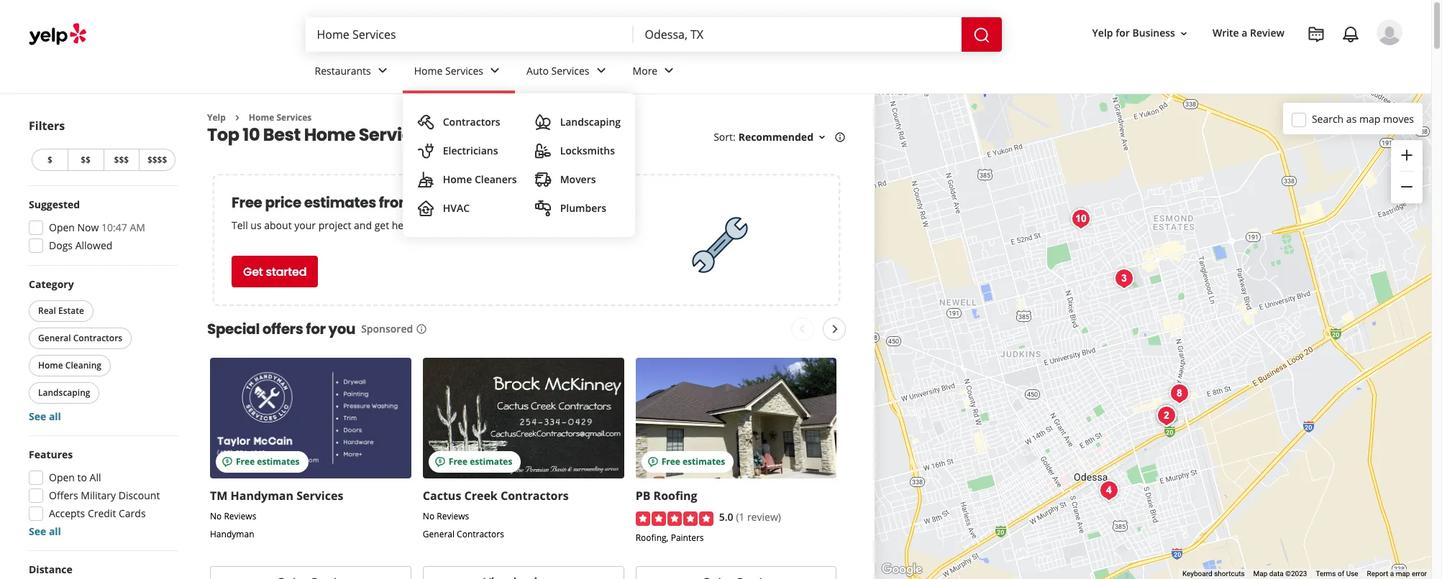 Task type: locate. For each thing, give the bounding box(es) containing it.
keyboard shortcuts button
[[1182, 570, 1245, 580]]

home up 24 contractor v2 icon
[[414, 64, 443, 77]]

auto services link
[[515, 52, 621, 94]]

see all down the 'landscaping' button on the bottom left
[[29, 410, 61, 424]]

about
[[264, 219, 292, 233]]

0 horizontal spatial home services
[[249, 111, 312, 124]]

0 horizontal spatial 16 free estimates v2 image
[[222, 457, 233, 468]]

estimates for cactus creek contractors
[[470, 456, 512, 469]]

free inside free price estimates from local handymen tell us about your project and get help from sponsored businesses.
[[232, 193, 262, 213]]

1 horizontal spatial reviews
[[437, 511, 469, 523]]

estimates up project
[[304, 193, 376, 213]]

24 locksmith v2 image
[[534, 142, 551, 160]]

24 chevron down v2 image for home services
[[486, 62, 504, 79]]

no
[[210, 511, 222, 523], [423, 511, 435, 523]]

cactus creek contractors no reviews general contractors
[[423, 489, 569, 541]]

0 horizontal spatial from
[[379, 193, 414, 213]]

1 reviews from the left
[[224, 511, 256, 523]]

Near text field
[[645, 27, 950, 42]]

of
[[1338, 570, 1345, 578]]

group
[[1391, 140, 1423, 204], [24, 198, 178, 258], [26, 278, 178, 424], [24, 448, 178, 539]]

yelp
[[1092, 26, 1113, 40], [207, 111, 226, 124]]

free up pb roofing at the left bottom of the page
[[662, 456, 680, 469]]

pb roofing link
[[636, 489, 697, 505]]

2 open from the top
[[49, 471, 75, 485]]

yelp left 16 chevron right v2 icon
[[207, 111, 226, 124]]

0 horizontal spatial free estimates link
[[210, 359, 411, 479]]

5 star rating image
[[636, 512, 713, 526]]

error
[[1412, 570, 1427, 578]]

(1
[[736, 511, 745, 525]]

contractors link
[[411, 108, 523, 137]]

a
[[1242, 26, 1248, 40], [1390, 570, 1394, 578]]

1 vertical spatial general
[[423, 529, 455, 541]]

$$
[[81, 154, 91, 166]]

all down the 'landscaping' button on the bottom left
[[49, 410, 61, 424]]

handyman right the tm
[[231, 489, 294, 505]]

0 horizontal spatial home services link
[[249, 111, 312, 124]]

landscaping down home cleaning button
[[38, 387, 90, 399]]

yelp inside button
[[1092, 26, 1113, 40]]

painters
[[671, 532, 704, 544]]

0 horizontal spatial map
[[1359, 112, 1381, 126]]

0 vertical spatial see all button
[[29, 410, 61, 424]]

map data ©2023
[[1253, 570, 1307, 578]]

None search field
[[305, 17, 1005, 52]]

menu
[[403, 94, 635, 237]]

10:47
[[102, 221, 127, 234]]

all for features
[[49, 525, 61, 539]]

map right the as
[[1359, 112, 1381, 126]]

0 vertical spatial see
[[29, 410, 46, 424]]

top
[[207, 123, 239, 147]]

1 no from the left
[[210, 511, 222, 523]]

business categories element
[[303, 52, 1403, 237]]

2 horizontal spatial 24 chevron down v2 image
[[660, 62, 678, 79]]

group containing features
[[24, 448, 178, 539]]

a for report
[[1390, 570, 1394, 578]]

2 none field from the left
[[645, 27, 950, 42]]

group containing suggested
[[24, 198, 178, 258]]

no down cactus
[[423, 511, 435, 523]]

2 see all from the top
[[29, 525, 61, 539]]

0 vertical spatial see all
[[29, 410, 61, 424]]

1 vertical spatial see all button
[[29, 525, 61, 539]]

open up offers
[[49, 471, 75, 485]]

report a map error link
[[1367, 570, 1427, 578]]

1 horizontal spatial 24 chevron down v2 image
[[486, 62, 504, 79]]

handymen
[[454, 193, 534, 213]]

plumbers
[[560, 201, 606, 215]]

0 vertical spatial home services
[[414, 64, 483, 77]]

reviews down the tm
[[224, 511, 256, 523]]

estimates inside free price estimates from local handymen tell us about your project and get help from sponsored businesses.
[[304, 193, 376, 213]]

1 horizontal spatial general
[[423, 529, 455, 541]]

pb
[[636, 489, 651, 505]]

dogs allowed
[[49, 239, 112, 252]]

menu containing contractors
[[403, 94, 635, 237]]

0 vertical spatial open
[[49, 221, 75, 234]]

yelp left business
[[1092, 26, 1113, 40]]

project
[[318, 219, 351, 233]]

estimates up cactus creek contractors link
[[470, 456, 512, 469]]

1 vertical spatial see
[[29, 525, 46, 539]]

tell
[[232, 219, 248, 233]]

1 vertical spatial for
[[306, 320, 326, 340]]

0 horizontal spatial for
[[306, 320, 326, 340]]

offers
[[49, 489, 78, 503]]

2 free estimates from the left
[[449, 456, 512, 469]]

general inside button
[[38, 332, 71, 345]]

1 horizontal spatial yelp
[[1092, 26, 1113, 40]]

free estimates
[[236, 456, 300, 469], [449, 456, 512, 469], [662, 456, 725, 469]]

handyman down the tm
[[210, 529, 254, 541]]

free estimates up roofing
[[662, 456, 725, 469]]

home services link down find field
[[403, 52, 515, 94]]

home services down find field
[[414, 64, 483, 77]]

from down 24 heating cooling v2 icon
[[415, 219, 438, 233]]

1 see all from the top
[[29, 410, 61, 424]]

contractors up cleaning
[[73, 332, 122, 345]]

1 vertical spatial 16 info v2 image
[[416, 324, 427, 335]]

map left error
[[1396, 570, 1410, 578]]

locksmiths
[[560, 144, 615, 158]]

auto services
[[527, 64, 590, 77]]

2 16 free estimates v2 image from the left
[[647, 457, 659, 468]]

all down the accepts
[[49, 525, 61, 539]]

0 vertical spatial home services link
[[403, 52, 515, 94]]

open up dogs
[[49, 221, 75, 234]]

creek
[[464, 489, 498, 505]]

see
[[29, 410, 46, 424], [29, 525, 46, 539]]

16 info v2 image right sponsored
[[416, 324, 427, 335]]

general
[[38, 332, 71, 345], [423, 529, 455, 541]]

2 free estimates link from the left
[[423, 359, 624, 479]]

next image
[[827, 321, 844, 338]]

see down the 'landscaping' button on the bottom left
[[29, 410, 46, 424]]

2 horizontal spatial free estimates
[[662, 456, 725, 469]]

1 horizontal spatial from
[[415, 219, 438, 233]]

0 horizontal spatial none field
[[317, 27, 622, 42]]

review)
[[747, 511, 781, 525]]

see up distance
[[29, 525, 46, 539]]

contractors up electricians on the top of the page
[[443, 115, 500, 129]]

1 horizontal spatial no
[[423, 511, 435, 523]]

estate
[[58, 305, 84, 317]]

for
[[1116, 26, 1130, 40], [306, 320, 326, 340]]

2 see from the top
[[29, 525, 46, 539]]

1 vertical spatial from
[[415, 219, 438, 233]]

24 chevron down v2 image
[[592, 62, 610, 79]]

terms
[[1316, 570, 1336, 578]]

see all button down the accepts
[[29, 525, 61, 539]]

use
[[1346, 570, 1358, 578]]

2 all from the top
[[49, 525, 61, 539]]

yelp for business
[[1092, 26, 1175, 40]]

see all
[[29, 410, 61, 424], [29, 525, 61, 539]]

1 see all button from the top
[[29, 410, 61, 424]]

see all button down the 'landscaping' button on the bottom left
[[29, 410, 61, 424]]

0 horizontal spatial landscaping
[[38, 387, 90, 399]]

home cleaners
[[443, 173, 517, 186]]

1 horizontal spatial none field
[[645, 27, 950, 42]]

0 horizontal spatial free estimates
[[236, 456, 300, 469]]

filters
[[29, 118, 65, 134]]

1 horizontal spatial landscaping
[[560, 115, 621, 129]]

16 free estimates v2 image up pb
[[647, 457, 659, 468]]

0 horizontal spatial general
[[38, 332, 71, 345]]

1 horizontal spatial 16 free estimates v2 image
[[647, 457, 659, 468]]

0 vertical spatial general
[[38, 332, 71, 345]]

free right 16 free estimates v2 icon at the bottom left of the page
[[449, 456, 468, 469]]

started
[[266, 264, 307, 280]]

free up tm handyman services link
[[236, 456, 255, 469]]

24 chevron down v2 image inside restaurants link
[[374, 62, 391, 79]]

reviews inside the tm handyman services no reviews handyman
[[224, 511, 256, 523]]

get started
[[243, 264, 307, 280]]

2 horizontal spatial free estimates link
[[636, 359, 837, 479]]

for left business
[[1116, 26, 1130, 40]]

landscaping link
[[528, 108, 627, 137]]

reviews inside cactus creek contractors no reviews general contractors
[[437, 511, 469, 523]]

1 vertical spatial yelp
[[207, 111, 226, 124]]

see for features
[[29, 525, 46, 539]]

16 free estimates v2 image up the tm
[[222, 457, 233, 468]]

1 free estimates link from the left
[[210, 359, 411, 479]]

$$$$ button
[[139, 149, 176, 171]]

1 horizontal spatial free estimates link
[[423, 359, 624, 479]]

1 horizontal spatial 16 info v2 image
[[834, 132, 846, 143]]

1 all from the top
[[49, 410, 61, 424]]

1 horizontal spatial home services
[[414, 64, 483, 77]]

24 chevron down v2 image right more
[[660, 62, 678, 79]]

home services right 16 chevron right v2 icon
[[249, 111, 312, 124]]

0 horizontal spatial a
[[1242, 26, 1248, 40]]

home cleaning button
[[29, 355, 111, 377]]

services
[[445, 64, 483, 77], [551, 64, 590, 77], [277, 111, 312, 124], [359, 123, 432, 147], [297, 489, 343, 505]]

home services link right 16 chevron right v2 icon
[[249, 111, 312, 124]]

1 horizontal spatial for
[[1116, 26, 1130, 40]]

0 vertical spatial map
[[1359, 112, 1381, 126]]

price
[[265, 193, 301, 213]]

16 info v2 image
[[834, 132, 846, 143], [416, 324, 427, 335]]

local
[[416, 193, 451, 213]]

16 chevron down v2 image
[[816, 132, 828, 143]]

see all button
[[29, 410, 61, 424], [29, 525, 61, 539]]

0 vertical spatial landscaping
[[560, 115, 621, 129]]

free estimates up creek
[[449, 456, 512, 469]]

map region
[[802, 0, 1442, 580]]

16 free estimates v2 image for tm handyman services
[[222, 457, 233, 468]]

landscaping inside landscaping link
[[560, 115, 621, 129]]

16 info v2 image right 16 chevron down v2 icon
[[834, 132, 846, 143]]

dogs
[[49, 239, 73, 252]]

0 vertical spatial for
[[1116, 26, 1130, 40]]

general down cactus
[[423, 529, 455, 541]]

1 16 free estimates v2 image from the left
[[222, 457, 233, 468]]

home right 16 chevron right v2 icon
[[249, 111, 274, 124]]

open to all
[[49, 471, 101, 485]]

no for tm handyman services
[[210, 511, 222, 523]]

home services link inside the business categories 'element'
[[403, 52, 515, 94]]

1 vertical spatial see all
[[29, 525, 61, 539]]

2 see all button from the top
[[29, 525, 61, 539]]

24 chevron down v2 image
[[374, 62, 391, 79], [486, 62, 504, 79], [660, 62, 678, 79]]

1 vertical spatial all
[[49, 525, 61, 539]]

see all down the accepts
[[29, 525, 61, 539]]

a right 'write'
[[1242, 26, 1248, 40]]

2 reviews from the left
[[437, 511, 469, 523]]

10
[[243, 123, 260, 147]]

free up tell
[[232, 193, 262, 213]]

general down real estate button
[[38, 332, 71, 345]]

tm
[[210, 489, 228, 505]]

landscaping up locksmiths
[[560, 115, 621, 129]]

0 horizontal spatial 16 info v2 image
[[416, 324, 427, 335]]

1 none field from the left
[[317, 27, 622, 42]]

terms of use link
[[1316, 570, 1358, 578]]

1 vertical spatial a
[[1390, 570, 1394, 578]]

pradon construction & trucking image
[[867, 67, 896, 96]]

1 24 chevron down v2 image from the left
[[374, 62, 391, 79]]

contractors inside the general contractors button
[[73, 332, 122, 345]]

1 horizontal spatial a
[[1390, 570, 1394, 578]]

your
[[294, 219, 316, 233]]

reviews for creek
[[437, 511, 469, 523]]

group containing category
[[26, 278, 178, 424]]

1 free estimates from the left
[[236, 456, 300, 469]]

open for open to all
[[49, 471, 75, 485]]

24 moving v2 image
[[534, 171, 551, 188]]

24 chevron down v2 image inside more link
[[660, 62, 678, 79]]

None field
[[317, 27, 622, 42], [645, 27, 950, 42]]

2 no from the left
[[423, 511, 435, 523]]

a right "report"
[[1390, 570, 1394, 578]]

you
[[328, 320, 355, 340]]

16 info v2 image for special offers for you
[[416, 324, 427, 335]]

no inside the tm handyman services no reviews handyman
[[210, 511, 222, 523]]

1 see from the top
[[29, 410, 46, 424]]

1 open from the top
[[49, 221, 75, 234]]

cactus
[[423, 489, 461, 505]]

0 horizontal spatial 24 chevron down v2 image
[[374, 62, 391, 79]]

landscaping button
[[29, 383, 100, 404]]

no inside cactus creek contractors no reviews general contractors
[[423, 511, 435, 523]]

for left you
[[306, 320, 326, 340]]

3 24 chevron down v2 image from the left
[[660, 62, 678, 79]]

24 contractor v2 image
[[417, 114, 434, 131]]

reviews down cactus
[[437, 511, 469, 523]]

1 vertical spatial landscaping
[[38, 387, 90, 399]]

allowed
[[75, 239, 112, 252]]

1 vertical spatial map
[[1396, 570, 1410, 578]]

estimates up roofing
[[683, 456, 725, 469]]

yelp for yelp link
[[207, 111, 226, 124]]

2 24 chevron down v2 image from the left
[[486, 62, 504, 79]]

to
[[77, 471, 87, 485]]

free estimates link for services
[[210, 359, 411, 479]]

0 vertical spatial 16 info v2 image
[[834, 132, 846, 143]]

yelp link
[[207, 111, 226, 124]]

16 chevron down v2 image
[[1178, 28, 1190, 39]]

estimates up tm handyman services link
[[257, 456, 300, 469]]

0 vertical spatial all
[[49, 410, 61, 424]]

1 horizontal spatial free estimates
[[449, 456, 512, 469]]

5.0 (1 review)
[[719, 511, 781, 525]]

from up the help at the left of the page
[[379, 193, 414, 213]]

24 chevron down v2 image left auto
[[486, 62, 504, 79]]

map for moves
[[1359, 112, 1381, 126]]

more
[[633, 64, 658, 77]]

1 vertical spatial open
[[49, 471, 75, 485]]

notifications image
[[1342, 26, 1359, 43]]

1 horizontal spatial map
[[1396, 570, 1410, 578]]

get started button
[[232, 256, 318, 288]]

3 free estimates link from the left
[[636, 359, 837, 479]]

24 chevron down v2 image right the "restaurants"
[[374, 62, 391, 79]]

16 free estimates v2 image
[[222, 457, 233, 468], [647, 457, 659, 468]]

0 vertical spatial yelp
[[1092, 26, 1113, 40]]

free estimates up tm handyman services link
[[236, 456, 300, 469]]

help
[[392, 219, 412, 233]]

1 horizontal spatial home services link
[[403, 52, 515, 94]]

free
[[232, 193, 262, 213], [236, 456, 255, 469], [449, 456, 468, 469], [662, 456, 680, 469]]

menu inside the business categories 'element'
[[403, 94, 635, 237]]

no down the tm
[[210, 511, 222, 523]]

none field find
[[317, 27, 622, 42]]

estimates
[[304, 193, 376, 213], [257, 456, 300, 469], [470, 456, 512, 469], [683, 456, 725, 469]]

24 electrician v2 image
[[417, 142, 434, 160]]

0 vertical spatial a
[[1242, 26, 1248, 40]]

3 free estimates from the left
[[662, 456, 725, 469]]

keyboard shortcuts
[[1182, 570, 1245, 578]]

roofing
[[654, 489, 697, 505]]

near
[[435, 123, 477, 147]]

home up the 'landscaping' button on the bottom left
[[38, 360, 63, 372]]

0 horizontal spatial yelp
[[207, 111, 226, 124]]

0 horizontal spatial no
[[210, 511, 222, 523]]

0 horizontal spatial reviews
[[224, 511, 256, 523]]



Task type: vqa. For each thing, say whether or not it's contained in the screenshot.
suds and bubbles laundry services Icon
no



Task type: describe. For each thing, give the bounding box(es) containing it.
report
[[1367, 570, 1388, 578]]

$$ button
[[67, 149, 103, 171]]

basin pros image
[[1152, 402, 1181, 431]]

cleaning
[[65, 360, 101, 372]]

home right the best
[[304, 123, 355, 147]]

home inside button
[[38, 360, 63, 372]]

projects image
[[1308, 26, 1325, 43]]

locksmiths link
[[528, 137, 627, 165]]

businesses.
[[493, 219, 548, 233]]

plumbers link
[[528, 194, 627, 223]]

search as map moves
[[1312, 112, 1414, 126]]

real estate
[[38, 305, 84, 317]]

pb roofing
[[636, 489, 697, 505]]

category
[[29, 278, 74, 291]]

top 10 best home services near odessa, texas
[[207, 123, 604, 147]]

contractors inside contractors link
[[443, 115, 500, 129]]

estimates for pb roofing
[[683, 456, 725, 469]]

16 free estimates v2 image for pb roofing
[[647, 457, 659, 468]]

yelp for business button
[[1087, 20, 1195, 46]]

contractors right creek
[[501, 489, 569, 505]]

a for write
[[1242, 26, 1248, 40]]

terms of use
[[1316, 570, 1358, 578]]

landscaping inside the 'landscaping' button
[[38, 387, 90, 399]]

review
[[1250, 26, 1285, 40]]

honey do plumbing & drain service image
[[1067, 205, 1096, 233]]

contractors down creek
[[457, 529, 504, 541]]

see for category
[[29, 410, 46, 424]]

restaurants
[[315, 64, 371, 77]]

free estimates for creek
[[449, 456, 512, 469]]

sort:
[[714, 130, 736, 144]]

all for category
[[49, 410, 61, 424]]

estimates for tm handyman services
[[257, 456, 300, 469]]

home services inside the business categories 'element'
[[414, 64, 483, 77]]

24 chevron down v2 image for restaurants
[[374, 62, 391, 79]]

©2023
[[1285, 570, 1307, 578]]

real estate button
[[29, 301, 93, 322]]

data
[[1269, 570, 1284, 578]]

as
[[1346, 112, 1357, 126]]

home cleaning
[[38, 360, 101, 372]]

no for cactus creek contractors
[[423, 511, 435, 523]]

cards
[[119, 507, 146, 521]]

electricians link
[[411, 137, 523, 165]]

and
[[354, 219, 372, 233]]

special
[[207, 320, 260, 340]]

$
[[47, 154, 52, 166]]

us
[[251, 219, 262, 233]]

16 info v2 image for top 10 best home services near odessa, texas
[[834, 132, 846, 143]]

fresh home services image
[[1110, 264, 1139, 293]]

military
[[81, 489, 116, 503]]

Find text field
[[317, 27, 622, 42]]

previous image
[[794, 321, 811, 338]]

see all for features
[[29, 525, 61, 539]]

zoom out image
[[1398, 179, 1416, 196]]

24 plumbers v2 image
[[534, 200, 551, 217]]

free for pb roofing
[[662, 456, 680, 469]]

sponsored
[[361, 323, 413, 336]]

general contractors button
[[29, 328, 132, 350]]

more link
[[621, 52, 689, 94]]

texas
[[553, 123, 604, 147]]

1 vertical spatial home services
[[249, 111, 312, 124]]

services inside the tm handyman services no reviews handyman
[[297, 489, 343, 505]]

none field the near
[[645, 27, 950, 42]]

quality home inspection services image
[[1095, 477, 1124, 505]]

offers military discount
[[49, 489, 160, 503]]

free for tm handyman services
[[236, 456, 255, 469]]

am
[[130, 221, 145, 234]]

24 landscaping v2 image
[[534, 114, 551, 131]]

16 chevron right v2 image
[[232, 112, 243, 124]]

$$$$
[[147, 154, 167, 166]]

write a review
[[1213, 26, 1285, 40]]

tm handyman services no reviews handyman
[[210, 489, 343, 541]]

16 free estimates v2 image
[[434, 457, 446, 468]]

reviews for handyman
[[224, 511, 256, 523]]

$$$
[[114, 154, 129, 166]]

24 heating cooling v2 image
[[417, 200, 434, 217]]

map for error
[[1396, 570, 1410, 578]]

zoom in image
[[1398, 147, 1416, 164]]

search image
[[973, 26, 990, 44]]

keyboard
[[1182, 570, 1213, 578]]

0 vertical spatial handyman
[[231, 489, 294, 505]]

get
[[243, 264, 263, 280]]

google image
[[878, 561, 926, 580]]

real
[[38, 305, 56, 317]]

movers link
[[528, 165, 627, 194]]

credit
[[88, 507, 116, 521]]

features
[[29, 448, 73, 462]]

roofing, painters
[[636, 532, 704, 544]]

tm handyman services link
[[210, 489, 343, 505]]

moves
[[1383, 112, 1414, 126]]

cactus creek contractors link
[[423, 489, 569, 505]]

home up hvac
[[443, 173, 472, 186]]

1 vertical spatial handyman
[[210, 529, 254, 541]]

24 home cleaning v2 image
[[417, 171, 434, 188]]

see all button for category
[[29, 410, 61, 424]]

home cleaners link
[[411, 165, 523, 194]]

yelp for yelp for business
[[1092, 26, 1113, 40]]

3g's handyman services image
[[1152, 402, 1181, 431]]

free estimates link for contractors
[[423, 359, 624, 479]]

brad k. image
[[1377, 19, 1403, 45]]

movers
[[560, 173, 596, 186]]

general contractors
[[38, 332, 122, 345]]

user actions element
[[1081, 18, 1423, 106]]

5.0
[[719, 511, 733, 525]]

roofing,
[[636, 532, 669, 544]]

best
[[263, 123, 301, 147]]

all
[[90, 471, 101, 485]]

accepts
[[49, 507, 85, 521]]

sponsored
[[441, 219, 491, 233]]

1 vertical spatial home services link
[[249, 111, 312, 124]]

auto
[[527, 64, 549, 77]]

cleaners
[[475, 173, 517, 186]]

i fix pipe image
[[1165, 379, 1194, 408]]

0 vertical spatial from
[[379, 193, 414, 213]]

$$$ button
[[103, 149, 139, 171]]

now
[[77, 221, 99, 234]]

accepts credit cards
[[49, 507, 146, 521]]

see all for category
[[29, 410, 61, 424]]

search
[[1312, 112, 1344, 126]]

get
[[375, 219, 389, 233]]

free for cactus creek contractors
[[449, 456, 468, 469]]

24 chevron down v2 image for more
[[660, 62, 678, 79]]

free price estimates from local handymen image
[[684, 210, 756, 282]]

see all button for features
[[29, 525, 61, 539]]

open for open now 10:47 am
[[49, 221, 75, 234]]

free estimates for handyman
[[236, 456, 300, 469]]

business
[[1133, 26, 1175, 40]]

general inside cactus creek contractors no reviews general contractors
[[423, 529, 455, 541]]

shortcuts
[[1214, 570, 1245, 578]]

for inside button
[[1116, 26, 1130, 40]]



